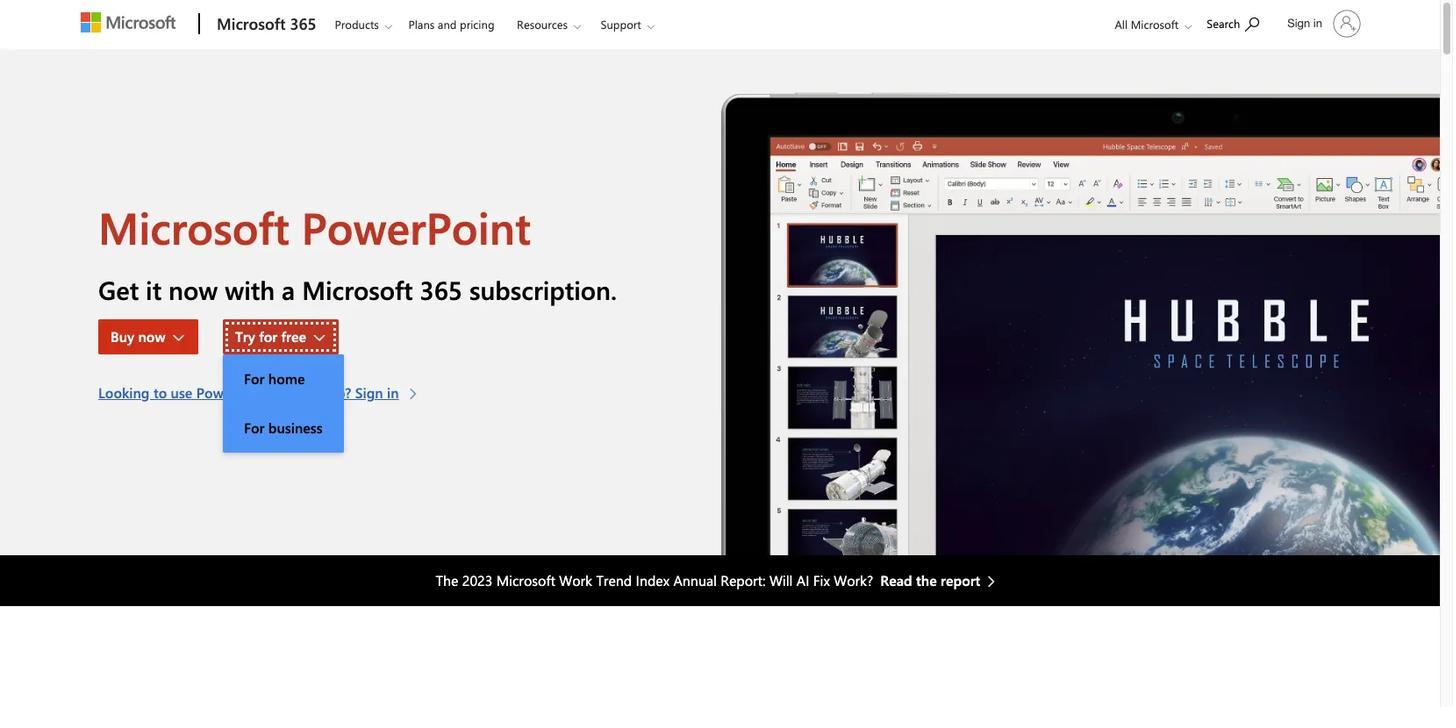 Task type: vqa. For each thing, say whether or not it's contained in the screenshot.
Will
yes



Task type: describe. For each thing, give the bounding box(es) containing it.
buy now button
[[98, 319, 198, 355]]

try for free
[[235, 327, 306, 346]]

search
[[1207, 16, 1241, 31]]

buy
[[111, 327, 134, 346]]

search button
[[1199, 3, 1267, 42]]

support button
[[589, 1, 669, 48]]

try for free element
[[223, 355, 344, 453]]

with
[[225, 273, 275, 306]]

resources
[[517, 17, 568, 32]]

read the report link
[[881, 570, 1004, 591]]

all microsoft button
[[1101, 1, 1197, 48]]

a
[[282, 273, 295, 306]]

index
[[636, 571, 670, 590]]

looking to use powerpoint on the web? sign in link
[[98, 383, 423, 404]]

work
[[559, 571, 592, 590]]

sign in link
[[1277, 3, 1368, 45]]

resources button
[[506, 1, 595, 48]]

try
[[235, 327, 255, 346]]

and
[[438, 17, 457, 32]]

the
[[436, 571, 459, 590]]

plans and pricing
[[408, 17, 495, 32]]

ai
[[797, 571, 810, 590]]

microsoft 365
[[217, 13, 316, 34]]

support
[[601, 17, 641, 32]]

will
[[770, 571, 793, 590]]

get it now with a microsoft 365 subscription.
[[98, 273, 617, 306]]

now inside dropdown button
[[138, 327, 165, 346]]

0 horizontal spatial 365
[[290, 13, 316, 34]]

home
[[268, 369, 305, 388]]

1 vertical spatial sign
[[355, 384, 383, 402]]

annual
[[674, 571, 717, 590]]

1 horizontal spatial the
[[916, 571, 937, 590]]

microsoft image
[[81, 12, 176, 32]]

fix
[[813, 571, 830, 590]]

the 2023 microsoft work trend index annual report: will ai fix work? read the report
[[436, 571, 981, 590]]



Task type: locate. For each thing, give the bounding box(es) containing it.
in
[[1314, 17, 1323, 30], [387, 384, 399, 402]]

for home link
[[223, 355, 344, 404]]

microsoft inside all microsoft dropdown button
[[1131, 17, 1179, 32]]

for business link
[[223, 404, 344, 453]]

in right the web?
[[387, 384, 399, 402]]

looking
[[98, 384, 150, 402]]

1 vertical spatial the
[[916, 571, 937, 590]]

1 horizontal spatial sign
[[1288, 17, 1311, 30]]

for
[[259, 327, 278, 346]]

1 horizontal spatial 365
[[420, 273, 462, 306]]

0 horizontal spatial now
[[138, 327, 165, 346]]

0 horizontal spatial in
[[387, 384, 399, 402]]

for for for home
[[244, 369, 265, 388]]

all
[[1115, 17, 1128, 32]]

plans
[[408, 17, 435, 32]]

report
[[941, 571, 981, 590]]

1 horizontal spatial now
[[169, 273, 218, 306]]

2023
[[462, 571, 493, 590]]

all microsoft
[[1115, 17, 1179, 32]]

pricing
[[460, 17, 495, 32]]

0 horizontal spatial powerpoint
[[196, 384, 270, 402]]

for left on
[[244, 369, 265, 388]]

for down looking to use powerpoint on the web? sign in link
[[244, 419, 265, 437]]

microsoft
[[217, 13, 286, 34], [1131, 17, 1179, 32], [98, 197, 290, 256], [302, 273, 413, 306], [496, 571, 555, 590]]

plans and pricing link
[[401, 1, 503, 43]]

in right search search field
[[1314, 17, 1323, 30]]

1 horizontal spatial in
[[1314, 17, 1323, 30]]

sign
[[1288, 17, 1311, 30], [355, 384, 383, 402]]

work?
[[834, 571, 873, 590]]

web?
[[319, 384, 351, 402]]

try for free button
[[223, 319, 339, 355]]

0 vertical spatial now
[[169, 273, 218, 306]]

sign right the web?
[[355, 384, 383, 402]]

1 for from the top
[[244, 369, 265, 388]]

on
[[274, 384, 290, 402]]

0 vertical spatial 365
[[290, 13, 316, 34]]

1 vertical spatial powerpoint
[[196, 384, 270, 402]]

1 vertical spatial for
[[244, 419, 265, 437]]

now
[[169, 273, 218, 306], [138, 327, 165, 346]]

products button
[[323, 1, 406, 48]]

2 for from the top
[[244, 419, 265, 437]]

1 vertical spatial 365
[[420, 273, 462, 306]]

subscription.
[[469, 273, 617, 306]]

products
[[335, 17, 379, 32]]

read
[[881, 571, 913, 590]]

now right it at the top of the page
[[169, 273, 218, 306]]

microsoft powerpoint
[[98, 197, 531, 256]]

free
[[281, 327, 306, 346]]

get
[[98, 273, 139, 306]]

report:
[[721, 571, 766, 590]]

it
[[146, 273, 162, 306]]

1 horizontal spatial powerpoint
[[302, 197, 531, 256]]

Search search field
[[1198, 3, 1277, 42]]

365
[[290, 13, 316, 34], [420, 273, 462, 306]]

0 vertical spatial in
[[1314, 17, 1323, 30]]

the
[[294, 384, 315, 402], [916, 571, 937, 590]]

0 horizontal spatial the
[[294, 384, 315, 402]]

sign in
[[1288, 17, 1323, 30]]

for home
[[244, 369, 305, 388]]

sign right search search field
[[1288, 17, 1311, 30]]

for inside 'link'
[[244, 419, 265, 437]]

0 vertical spatial sign
[[1288, 17, 1311, 30]]

1 vertical spatial in
[[387, 384, 399, 402]]

device screen showing a presentation open in powerpoint image
[[720, 49, 1440, 555]]

for
[[244, 369, 265, 388], [244, 419, 265, 437]]

for business
[[244, 419, 323, 437]]

business
[[268, 419, 323, 437]]

1 vertical spatial now
[[138, 327, 165, 346]]

the right read
[[916, 571, 937, 590]]

0 vertical spatial powerpoint
[[302, 197, 531, 256]]

for for for business
[[244, 419, 265, 437]]

to
[[153, 384, 167, 402]]

buy now
[[111, 327, 165, 346]]

now right buy
[[138, 327, 165, 346]]

0 horizontal spatial sign
[[355, 384, 383, 402]]

microsoft 365 link
[[208, 1, 322, 48]]

powerpoint left on
[[196, 384, 270, 402]]

trend
[[596, 571, 632, 590]]

use
[[171, 384, 193, 402]]

the right on
[[294, 384, 315, 402]]

powerpoint
[[302, 197, 531, 256], [196, 384, 270, 402]]

powerpoint up get it now with a microsoft 365 subscription.
[[302, 197, 531, 256]]

0 vertical spatial the
[[294, 384, 315, 402]]

looking to use powerpoint on the web? sign in
[[98, 384, 399, 402]]

0 vertical spatial for
[[244, 369, 265, 388]]



